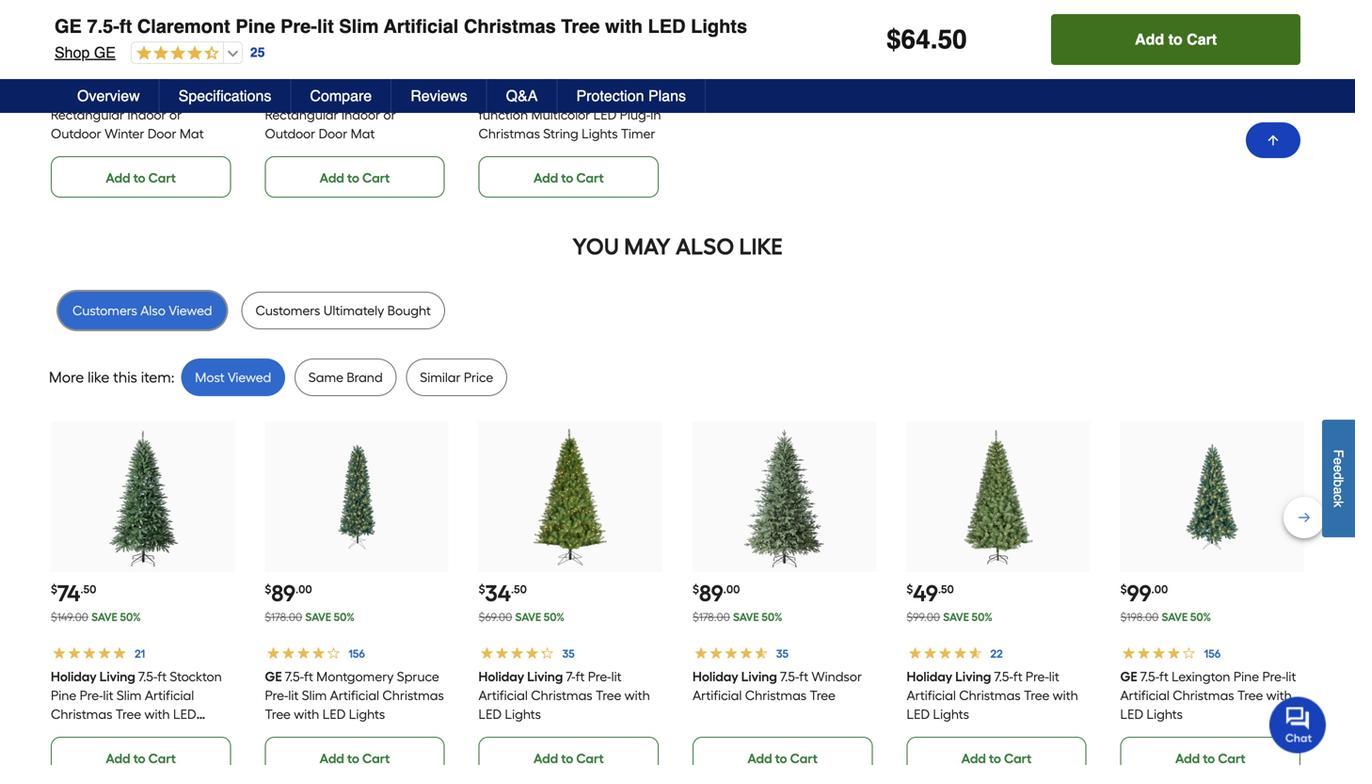 Task type: locate. For each thing, give the bounding box(es) containing it.
sponsored up q&a
[[479, 11, 543, 27]]

mat down specifications at top left
[[180, 126, 204, 142]]

1 horizontal spatial mat
[[351, 126, 375, 142]]

christmas inside 7.5-ft windsor artificial christmas tree
[[745, 688, 807, 704]]

.00 for 7.5-ft montgomery spruce pre-lit slim artificial christmas tree with led lights
[[296, 583, 312, 597]]

1 horizontal spatial cal
[[313, 88, 333, 104]]

1 .00 from the left
[[296, 583, 312, 597]]

2 .00 from the left
[[724, 583, 740, 597]]

pre- inside 7.5-ft stockton pine pre-lit slim artificial christmas tree with led lights
[[80, 688, 103, 704]]

$ 89 .00 for ge
[[265, 580, 312, 607]]

2 $178.00 save 50% from the left
[[693, 611, 783, 624]]

claremont
[[137, 16, 230, 37]]

0 horizontal spatial $178.00 save 50%
[[265, 611, 355, 624]]

3- left reviews
[[370, 88, 381, 104]]

also up 'item'
[[141, 303, 166, 319]]

3 sponsored from the left
[[479, 11, 543, 27]]

rubber- down 33
[[265, 88, 313, 104]]

3 50% from the left
[[544, 611, 565, 624]]

ft inside 7.5-ft windsor artificial christmas tree
[[800, 669, 809, 685]]

2 or from the left
[[383, 107, 396, 123]]

mat
[[180, 126, 204, 142], [351, 126, 375, 142]]

2 rectangular from the left
[[265, 107, 338, 123]]

2 mat from the left
[[351, 126, 375, 142]]

tree inside 7.5-ft lexington pine pre-lit artificial christmas tree with led lights
[[1238, 688, 1264, 704]]

$ for 7.5-ft montgomery spruce pre-lit slim artificial christmas tree with led lights
[[265, 583, 271, 597]]

1 3- from the left
[[156, 88, 167, 104]]

1 horizontal spatial $178.00
[[693, 611, 731, 624]]

holiday living for 89
[[693, 669, 778, 685]]

1 save from the left
[[91, 611, 118, 624]]

50% up 7.5-ft windsor artificial christmas tree
[[762, 611, 783, 624]]

0 horizontal spatial rectangular
[[51, 107, 124, 123]]

2 e from the top
[[1332, 465, 1347, 472]]

7.5- inside 7.5-ft montgomery spruce pre-lit slim artificial christmas tree with led lights
[[285, 669, 304, 685]]

2 horizontal spatial add to cart link
[[479, 156, 659, 198]]

89 for 7.5-ft windsor artificial christmas tree
[[700, 580, 724, 607]]

indoor inside 2-ft x 3-ft brown rectangular indoor or outdoor door mat
[[342, 107, 380, 123]]

2 brown from the left
[[393, 88, 431, 104]]

0 horizontal spatial pine
[[51, 688, 77, 704]]

save inside 74 list item
[[91, 611, 118, 624]]

6 save from the left
[[1162, 611, 1189, 624]]

1 or from the left
[[169, 107, 182, 123]]

to
[[1169, 31, 1183, 48], [133, 170, 146, 186], [347, 170, 360, 186], [561, 170, 574, 186]]

2 2- from the left
[[336, 88, 348, 104]]

1 horizontal spatial 3-
[[370, 88, 381, 104]]

1 vertical spatial pine
[[1234, 669, 1260, 685]]

0 horizontal spatial x
[[146, 88, 152, 104]]

4 holiday living from the left
[[907, 669, 992, 685]]

1 horizontal spatial sponsored
[[265, 11, 329, 27]]

save up montgomery
[[305, 611, 331, 624]]

1 horizontal spatial rubber-cal
[[265, 88, 333, 104]]

1 $ 89 .00 from the left
[[265, 580, 312, 607]]

2 horizontal spatial 89
[[700, 580, 724, 607]]

1 $178.00 save 50% from the left
[[265, 611, 355, 624]]

with inside 7.5-ft lexington pine pre-lit artificial christmas tree with led lights
[[1267, 688, 1293, 704]]

2 x from the left
[[360, 88, 366, 104]]

slim inside 7.5-ft montgomery spruce pre-lit slim artificial christmas tree with led lights
[[302, 688, 327, 704]]

$178.00 save 50% for ge
[[265, 611, 355, 624]]

3 living from the left
[[742, 669, 778, 685]]

to for 2-ft x 3-ft brown rectangular indoor or outdoor door mat
[[347, 170, 360, 186]]

sponsored inside 45 list item
[[51, 11, 115, 27]]

holiday living 7.5-ft stockton pine pre-lit slim artificial christmas tree with led lights image
[[69, 424, 216, 571]]

$ inside '$ 99 .00'
[[1121, 583, 1128, 597]]

add to cart link inside '89' list item
[[479, 156, 659, 198]]

1 horizontal spatial brown
[[393, 88, 431, 104]]

holiday for 34
[[479, 669, 525, 685]]

cart
[[1188, 31, 1218, 48], [148, 170, 176, 186], [363, 170, 390, 186], [577, 170, 604, 186]]

2 customers from the left
[[256, 303, 321, 319]]

1 indoor from the left
[[127, 107, 166, 123]]

outdoor for 2-ft x 3-ft brown rectangular indoor or outdoor winter door mat
[[51, 126, 101, 142]]

2 horizontal spatial 89 list item
[[693, 422, 877, 766]]

e up b
[[1332, 465, 1347, 472]]

0 vertical spatial also
[[676, 233, 735, 260]]

$99.00 save 50%
[[907, 611, 993, 624]]

holiday for 49
[[907, 669, 953, 685]]

50% up lexington
[[1191, 611, 1212, 624]]

add to cart for 200-count 62-ft multi- function multicolor led plug-in christmas string lights timer
[[534, 170, 604, 186]]

$149.00
[[51, 611, 88, 624]]

50% for 7-ft pre-lit artificial christmas tree with led lights
[[544, 611, 565, 624]]

50% right $69.00
[[544, 611, 565, 624]]

save right $149.00
[[91, 611, 118, 624]]

winter
[[105, 126, 144, 142]]

1 add to cart link from the left
[[51, 156, 231, 198]]

e up d
[[1332, 458, 1347, 465]]

save inside 49 list item
[[944, 611, 970, 624]]

cart for 2-ft x 3-ft brown rectangular indoor or outdoor door mat
[[363, 170, 390, 186]]

4 holiday from the left
[[907, 669, 953, 685]]

1 horizontal spatial .00
[[724, 583, 740, 597]]

1 horizontal spatial add to cart link
[[265, 156, 445, 198]]

1 horizontal spatial $178.00 save 50%
[[693, 611, 783, 624]]

artificial
[[384, 16, 459, 37], [145, 688, 194, 704], [330, 688, 379, 704], [479, 688, 528, 704], [693, 688, 742, 704], [907, 688, 956, 704], [1121, 688, 1170, 704]]

save for 7.5-ft stockton pine pre-lit slim artificial christmas tree with led lights
[[91, 611, 118, 624]]

5 50% from the left
[[972, 611, 993, 624]]

$ 89 .00 for holiday living
[[693, 580, 740, 607]]

led
[[648, 16, 686, 37], [594, 107, 617, 123], [173, 707, 196, 723], [323, 707, 346, 723], [479, 707, 502, 723], [907, 707, 930, 723], [1121, 707, 1144, 723]]

1 horizontal spatial .50
[[511, 583, 527, 597]]

rectangular down compare
[[265, 107, 338, 123]]

lights inside 7.5-ft stockton pine pre-lit slim artificial christmas tree with led lights
[[51, 726, 87, 742]]

outdoor for 2-ft x 3-ft brown rectangular indoor or outdoor door mat
[[265, 126, 315, 142]]

add to cart link for door
[[51, 156, 231, 198]]

indoor down compare
[[342, 107, 380, 123]]

$ inside $ 34 .50
[[479, 583, 486, 597]]

also left like
[[676, 233, 735, 260]]

1 rubber-cal from the left
[[51, 88, 119, 104]]

brown inside "2-ft x 3-ft brown rectangular indoor or outdoor winter door mat"
[[179, 88, 217, 104]]

.00 inside '$ 99 .00'
[[1152, 583, 1169, 597]]

with
[[605, 16, 643, 37], [625, 688, 651, 704], [1053, 688, 1079, 704], [1267, 688, 1293, 704], [144, 707, 170, 723], [294, 707, 319, 723]]

50% right $99.00
[[972, 611, 993, 624]]

.50
[[80, 583, 96, 597], [511, 583, 527, 597], [939, 583, 955, 597]]

$ for 7.5-ft windsor artificial christmas tree
[[693, 583, 700, 597]]

89
[[486, 33, 510, 60], [271, 580, 296, 607], [700, 580, 724, 607]]

1 $178.00 from the left
[[265, 611, 302, 624]]

plug-
[[620, 107, 651, 123]]

2-ft x 3-ft brown rectangular indoor or outdoor winter door mat
[[51, 88, 217, 142]]

3- inside "2-ft x 3-ft brown rectangular indoor or outdoor winter door mat"
[[156, 88, 167, 104]]

slim down the $149.00 save 50%
[[117, 688, 142, 704]]

$ for 7.5-ft pre-lit artificial christmas tree with led lights
[[907, 583, 914, 597]]

.50 up the $69.00 save 50% at the bottom left of the page
[[511, 583, 527, 597]]

0 vertical spatial pine
[[236, 16, 275, 37]]

2 outdoor from the left
[[265, 126, 315, 142]]

more
[[49, 369, 84, 387]]

50% up montgomery
[[334, 611, 355, 624]]

outdoor left winter
[[51, 126, 101, 142]]

.50 up the $149.00 save 50%
[[80, 583, 96, 597]]

pine for 99
[[1234, 669, 1260, 685]]

ge right stockton
[[265, 669, 282, 685]]

2 holiday from the left
[[479, 669, 525, 685]]

1 horizontal spatial customers
[[256, 303, 321, 319]]

ge 7.5-ft montgomery spruce pre-lit slim artificial christmas tree with led lights image
[[283, 424, 430, 571]]

1 horizontal spatial rectangular
[[265, 107, 338, 123]]

2 rubber- from the left
[[265, 88, 313, 104]]

living inside '89' list item
[[742, 669, 778, 685]]

add to cart link
[[51, 156, 231, 198], [265, 156, 445, 198], [479, 156, 659, 198]]

34
[[486, 580, 511, 607]]

ft inside 7.5-ft stockton pine pre-lit slim artificial christmas tree with led lights
[[158, 669, 167, 685]]

3 save from the left
[[515, 611, 542, 624]]

living left 7-
[[528, 669, 564, 685]]

2 living from the left
[[528, 669, 564, 685]]

living left windsor
[[742, 669, 778, 685]]

or
[[169, 107, 182, 123], [383, 107, 396, 123]]

1 door from the left
[[148, 126, 177, 142]]

3 .00 from the left
[[1152, 583, 1169, 597]]

ge inside 99 list item
[[1121, 669, 1138, 685]]

4 50% from the left
[[762, 611, 783, 624]]

x right overview
[[146, 88, 152, 104]]

customers for customers ultimately bought
[[256, 303, 321, 319]]

3 holiday from the left
[[693, 669, 739, 685]]

sponsored inside 33 list item
[[265, 11, 329, 27]]

count
[[547, 88, 584, 104]]

0 horizontal spatial .00
[[296, 583, 312, 597]]

pine up 25
[[236, 16, 275, 37]]

more like this item :
[[49, 369, 175, 387]]

0 horizontal spatial outdoor
[[51, 126, 101, 142]]

3- for door
[[156, 88, 167, 104]]

0 horizontal spatial slim
[[117, 688, 142, 704]]

$178.00 save 50% up montgomery
[[265, 611, 355, 624]]

slim up compare
[[339, 16, 379, 37]]

0 horizontal spatial 2-
[[122, 88, 133, 104]]

tree inside 7.5-ft windsor artificial christmas tree
[[810, 688, 836, 704]]

indoor inside "2-ft x 3-ft brown rectangular indoor or outdoor winter door mat"
[[127, 107, 166, 123]]

d
[[1332, 472, 1347, 480]]

add for 2-ft x 3-ft brown rectangular indoor or outdoor door mat
[[320, 170, 344, 186]]

brown inside 2-ft x 3-ft brown rectangular indoor or outdoor door mat
[[393, 88, 431, 104]]

to inside 33 list item
[[347, 170, 360, 186]]

3-
[[156, 88, 167, 104], [370, 88, 381, 104]]

.00
[[296, 583, 312, 597], [724, 583, 740, 597], [1152, 583, 1169, 597]]

2 cal from the left
[[313, 88, 333, 104]]

0 horizontal spatial $178.00
[[265, 611, 302, 624]]

64
[[902, 24, 931, 55]]

1 holiday from the left
[[51, 669, 97, 685]]

2- inside 2-ft x 3-ft brown rectangular indoor or outdoor door mat
[[336, 88, 348, 104]]

sponsored up .55
[[51, 11, 115, 27]]

$178.00 save 50% up 7.5-ft windsor artificial christmas tree
[[693, 611, 783, 624]]

1 holiday living from the left
[[51, 669, 135, 685]]

lit
[[317, 16, 334, 37], [612, 669, 622, 685], [1050, 669, 1060, 685], [1287, 669, 1297, 685], [103, 688, 113, 704], [288, 688, 299, 704]]

3- down 4.4 stars image
[[156, 88, 167, 104]]

2- for winter
[[122, 88, 133, 104]]

stockton
[[170, 669, 222, 685]]

to for 200-count 62-ft multi- function multicolor led plug-in christmas string lights timer
[[561, 170, 574, 186]]

holiday living inside 49 list item
[[907, 669, 992, 685]]

1 horizontal spatial also
[[676, 233, 735, 260]]

customers for customers also viewed
[[73, 303, 137, 319]]

artificial inside 7.5-ft stockton pine pre-lit slim artificial christmas tree with led lights
[[145, 688, 194, 704]]

2- inside "2-ft x 3-ft brown rectangular indoor or outdoor winter door mat"
[[122, 88, 133, 104]]

x for door
[[146, 88, 152, 104]]

50%
[[120, 611, 141, 624], [334, 611, 355, 624], [544, 611, 565, 624], [762, 611, 783, 624], [972, 611, 993, 624], [1191, 611, 1212, 624]]

f e e d b a c k button
[[1323, 420, 1356, 538]]

50% inside 34 list item
[[544, 611, 565, 624]]

sponsored up 33
[[265, 11, 329, 27]]

2 door from the left
[[319, 126, 348, 142]]

2 horizontal spatial .00
[[1152, 583, 1169, 597]]

1 horizontal spatial slim
[[302, 688, 327, 704]]

rubber- down shop on the top left of the page
[[51, 88, 99, 104]]

rectangular for winter
[[51, 107, 124, 123]]

x
[[146, 88, 152, 104], [360, 88, 366, 104]]

sponsored for 2-ft x 3-ft brown rectangular indoor or outdoor door mat
[[265, 11, 329, 27]]

2 3- from the left
[[370, 88, 381, 104]]

reviews button
[[392, 79, 487, 113]]

slim down montgomery
[[302, 688, 327, 704]]

rectangular for door
[[265, 107, 338, 123]]

2 horizontal spatial sponsored
[[479, 11, 543, 27]]

slim for 89
[[302, 688, 327, 704]]

0 horizontal spatial brown
[[179, 88, 217, 104]]

cal inside 33 list item
[[313, 88, 333, 104]]

customers left ultimately
[[256, 303, 321, 319]]

2 sponsored from the left
[[265, 11, 329, 27]]

or inside 2-ft x 3-ft brown rectangular indoor or outdoor door mat
[[383, 107, 396, 123]]

rubber-
[[51, 88, 99, 104], [265, 88, 313, 104]]

add to cart inside '89' list item
[[534, 170, 604, 186]]

1 x from the left
[[146, 88, 152, 104]]

2 indoor from the left
[[342, 107, 380, 123]]

to inside '89' list item
[[561, 170, 574, 186]]

7.5-
[[87, 16, 120, 37], [138, 669, 158, 685], [285, 669, 304, 685], [781, 669, 800, 685], [995, 669, 1014, 685], [1141, 669, 1160, 685]]

christmas inside 7-ft pre-lit artificial christmas tree with led lights
[[531, 688, 593, 704]]

rubber- for 2-ft x 3-ft brown rectangular indoor or outdoor door mat
[[265, 88, 313, 104]]

ft inside 7-ft pre-lit artificial christmas tree with led lights
[[576, 669, 585, 685]]

.50 inside $ 49 .50
[[939, 583, 955, 597]]

7.5- for 7.5-ft stockton pine pre-lit slim artificial christmas tree with led lights
[[138, 669, 158, 685]]

rubber-cal down the shop ge
[[51, 88, 119, 104]]

1 customers from the left
[[73, 303, 137, 319]]

rubber-cal for 2-ft x 3-ft brown rectangular indoor or outdoor door mat
[[265, 88, 333, 104]]

ft
[[120, 16, 132, 37], [133, 88, 143, 104], [167, 88, 176, 104], [348, 88, 357, 104], [381, 88, 390, 104], [606, 88, 615, 104], [158, 669, 167, 685], [304, 669, 313, 685], [576, 669, 585, 685], [800, 669, 809, 685], [1014, 669, 1023, 685], [1160, 669, 1169, 685]]

holiday inside 49 list item
[[907, 669, 953, 685]]

0 horizontal spatial sponsored
[[51, 11, 115, 27]]

2 save from the left
[[305, 611, 331, 624]]

.
[[931, 24, 938, 55]]

.50 for 74
[[80, 583, 96, 597]]

50% for 7.5-ft montgomery spruce pre-lit slim artificial christmas tree with led lights
[[334, 611, 355, 624]]

1 horizontal spatial door
[[319, 126, 348, 142]]

2 vertical spatial pine
[[51, 688, 77, 704]]

0 horizontal spatial customers
[[73, 303, 137, 319]]

3 add to cart link from the left
[[479, 156, 659, 198]]

save right $198.00
[[1162, 611, 1189, 624]]

7.5- inside "7.5-ft pre-lit artificial christmas tree with led lights"
[[995, 669, 1014, 685]]

0 horizontal spatial add to cart link
[[51, 156, 231, 198]]

ge down $198.00
[[1121, 669, 1138, 685]]

with inside 7-ft pre-lit artificial christmas tree with led lights
[[625, 688, 651, 704]]

4 save from the left
[[734, 611, 760, 624]]

0 horizontal spatial cal
[[99, 88, 119, 104]]

0 vertical spatial viewed
[[169, 303, 212, 319]]

50% for 7.5-ft lexington pine pre-lit artificial christmas tree with led lights
[[1191, 611, 1212, 624]]

$99.00
[[907, 611, 941, 624]]

49
[[914, 580, 939, 607]]

1 horizontal spatial 89 list item
[[479, 0, 663, 198]]

cart inside 45 list item
[[148, 170, 176, 186]]

door
[[148, 126, 177, 142], [319, 126, 348, 142]]

save inside 99 list item
[[1162, 611, 1189, 624]]

indoor up winter
[[127, 107, 166, 123]]

pine inside 7.5-ft lexington pine pre-lit artificial christmas tree with led lights
[[1234, 669, 1260, 685]]

1 horizontal spatial 2-
[[336, 88, 348, 104]]

7.5- for 7.5-ft pre-lit artificial christmas tree with led lights
[[995, 669, 1014, 685]]

7.5-ft stockton pine pre-lit slim artificial christmas tree with led lights
[[51, 669, 222, 742]]

customers up like
[[73, 303, 137, 319]]

door down compare button
[[319, 126, 348, 142]]

1 mat from the left
[[180, 126, 204, 142]]

living down the $149.00 save 50%
[[100, 669, 135, 685]]

rubber-cal down 33
[[265, 88, 333, 104]]

holiday inside 74 list item
[[51, 669, 97, 685]]

add to cart inside button
[[1136, 31, 1218, 48]]

2 horizontal spatial .50
[[939, 583, 955, 597]]

add
[[1136, 31, 1165, 48], [106, 170, 130, 186], [320, 170, 344, 186], [534, 170, 559, 186]]

50% inside 74 list item
[[120, 611, 141, 624]]

brown right compare button
[[393, 88, 431, 104]]

1 horizontal spatial outdoor
[[265, 126, 315, 142]]

0 horizontal spatial $ 89 .00
[[265, 580, 312, 607]]

viewed up :
[[169, 303, 212, 319]]

1 horizontal spatial $ 89 .00
[[693, 580, 740, 607]]

3 holiday living from the left
[[693, 669, 778, 685]]

pine down $149.00
[[51, 688, 77, 704]]

1 outdoor from the left
[[51, 126, 101, 142]]

add to cart inside 45 list item
[[106, 170, 176, 186]]

1 cal from the left
[[99, 88, 119, 104]]

save right $69.00
[[515, 611, 542, 624]]

0 horizontal spatial 89
[[271, 580, 296, 607]]

89 list item
[[479, 0, 663, 198], [265, 422, 449, 766], [693, 422, 877, 766]]

with inside 7.5-ft montgomery spruce pre-lit slim artificial christmas tree with led lights
[[294, 707, 319, 723]]

pre-
[[281, 16, 317, 37], [588, 669, 612, 685], [1026, 669, 1050, 685], [1263, 669, 1287, 685], [80, 688, 103, 704], [265, 688, 288, 704]]

.50 inside $ 74 .50
[[80, 583, 96, 597]]

with inside 7.5-ft stockton pine pre-lit slim artificial christmas tree with led lights
[[144, 707, 170, 723]]

indoor for mat
[[342, 107, 380, 123]]

living inside 74 list item
[[100, 669, 135, 685]]

door right winter
[[148, 126, 177, 142]]

$ 74 .50
[[51, 580, 96, 607]]

1 2- from the left
[[122, 88, 133, 104]]

door inside 2-ft x 3-ft brown rectangular indoor or outdoor door mat
[[319, 126, 348, 142]]

1 living from the left
[[100, 669, 135, 685]]

brand
[[347, 370, 383, 386]]

add to cart link down winter
[[51, 156, 231, 198]]

or for door
[[169, 107, 182, 123]]

rectangular inside "2-ft x 3-ft brown rectangular indoor or outdoor winter door mat"
[[51, 107, 124, 123]]

2- for door
[[336, 88, 348, 104]]

2 add to cart link from the left
[[265, 156, 445, 198]]

0 horizontal spatial 89 list item
[[265, 422, 449, 766]]

rubber-cal inside 33 list item
[[265, 88, 333, 104]]

govee
[[479, 88, 517, 104]]

1 50% from the left
[[120, 611, 141, 624]]

2 .50 from the left
[[511, 583, 527, 597]]

mat inside 2-ft x 3-ft brown rectangular indoor or outdoor door mat
[[351, 126, 375, 142]]

$198.00
[[1121, 611, 1159, 624]]

0 horizontal spatial .50
[[80, 583, 96, 597]]

holiday living inside 34 list item
[[479, 669, 564, 685]]

living
[[100, 669, 135, 685], [528, 669, 564, 685], [742, 669, 778, 685], [956, 669, 992, 685]]

0 horizontal spatial also
[[141, 303, 166, 319]]

$ inside $ 74 .50
[[51, 583, 57, 597]]

50% inside 99 list item
[[1191, 611, 1212, 624]]

7.5- for 7.5-ft montgomery spruce pre-lit slim artificial christmas tree with led lights
[[285, 669, 304, 685]]

$178.00 for ge
[[265, 611, 302, 624]]

0 horizontal spatial door
[[148, 126, 177, 142]]

c
[[1332, 494, 1347, 501]]

pre- inside 7.5-ft lexington pine pre-lit artificial christmas tree with led lights
[[1263, 669, 1287, 685]]

$
[[887, 24, 902, 55], [51, 36, 57, 49], [265, 36, 271, 49], [51, 583, 57, 597], [265, 583, 271, 597], [479, 583, 486, 597], [693, 583, 700, 597], [907, 583, 914, 597], [1121, 583, 1128, 597]]

save right $99.00
[[944, 611, 970, 624]]

add to cart link for string
[[479, 156, 659, 198]]

mat down compare button
[[351, 126, 375, 142]]

rubber-cal
[[51, 88, 119, 104], [265, 88, 333, 104]]

1 rectangular from the left
[[51, 107, 124, 123]]

1 sponsored from the left
[[51, 11, 115, 27]]

a
[[1332, 487, 1347, 494]]

50% right $149.00
[[120, 611, 141, 624]]

2 $ 89 .00 from the left
[[693, 580, 740, 607]]

1 horizontal spatial x
[[360, 88, 366, 104]]

$ 89 .00
[[265, 580, 312, 607], [693, 580, 740, 607]]

2 holiday living from the left
[[479, 669, 564, 685]]

1 rubber- from the left
[[51, 88, 99, 104]]

50% for 7.5-ft windsor artificial christmas tree
[[762, 611, 783, 624]]

brown down 4.4 stars image
[[179, 88, 217, 104]]

7.5-ft windsor artificial christmas tree
[[693, 669, 863, 704]]

pine inside 7.5-ft stockton pine pre-lit slim artificial christmas tree with led lights
[[51, 688, 77, 704]]

1 .50 from the left
[[80, 583, 96, 597]]

to for 2-ft x 3-ft brown rectangular indoor or outdoor winter door mat
[[133, 170, 146, 186]]

1 vertical spatial also
[[141, 303, 166, 319]]

0 horizontal spatial indoor
[[127, 107, 166, 123]]

1 horizontal spatial rubber-
[[265, 88, 313, 104]]

tree
[[561, 16, 600, 37], [596, 688, 622, 704], [810, 688, 836, 704], [1024, 688, 1050, 704], [1238, 688, 1264, 704], [116, 707, 141, 723], [265, 707, 291, 723]]

0 horizontal spatial rubber-cal
[[51, 88, 119, 104]]

multicolor
[[532, 107, 591, 123]]

$ inside $ 33
[[265, 36, 271, 49]]

cart inside 33 list item
[[363, 170, 390, 186]]

.50 up $99.00 save 50%
[[939, 583, 955, 597]]

f
[[1332, 450, 1347, 458]]

0 horizontal spatial or
[[169, 107, 182, 123]]

4 living from the left
[[956, 669, 992, 685]]

2 50% from the left
[[334, 611, 355, 624]]

slim inside 7.5-ft stockton pine pre-lit slim artificial christmas tree with led lights
[[117, 688, 142, 704]]

x left reviews
[[360, 88, 366, 104]]

led inside "7.5-ft pre-lit artificial christmas tree with led lights"
[[907, 707, 930, 723]]

living down $99.00 save 50%
[[956, 669, 992, 685]]

add to cart link down 'string'
[[479, 156, 659, 198]]

0 horizontal spatial mat
[[180, 126, 204, 142]]

save
[[91, 611, 118, 624], [305, 611, 331, 624], [515, 611, 542, 624], [734, 611, 760, 624], [944, 611, 970, 624], [1162, 611, 1189, 624]]

add inside 33 list item
[[320, 170, 344, 186]]

2 $178.00 from the left
[[693, 611, 731, 624]]

pine right lexington
[[1234, 669, 1260, 685]]

rubber-cal inside 45 list item
[[51, 88, 119, 104]]

3 .50 from the left
[[939, 583, 955, 597]]

2 horizontal spatial pine
[[1234, 669, 1260, 685]]

.50 for 49
[[939, 583, 955, 597]]

2-
[[122, 88, 133, 104], [336, 88, 348, 104]]

.50 for 34
[[511, 583, 527, 597]]

cal for door
[[313, 88, 333, 104]]

1 brown from the left
[[179, 88, 217, 104]]

save up 7.5-ft windsor artificial christmas tree
[[734, 611, 760, 624]]

add for 2-ft x 3-ft brown rectangular indoor or outdoor winter door mat
[[106, 170, 130, 186]]

add inside 45 list item
[[106, 170, 130, 186]]

led inside 7-ft pre-lit artificial christmas tree with led lights
[[479, 707, 502, 723]]

7.5- inside 7.5-ft windsor artificial christmas tree
[[781, 669, 800, 685]]

like
[[740, 233, 783, 260]]

lit inside 7.5-ft montgomery spruce pre-lit slim artificial christmas tree with led lights
[[288, 688, 299, 704]]

customers ultimately bought
[[256, 303, 431, 319]]

3- for mat
[[370, 88, 381, 104]]

specifications button
[[160, 79, 291, 113]]

outdoor down compare
[[265, 126, 315, 142]]

6 50% from the left
[[1191, 611, 1212, 624]]

0 horizontal spatial viewed
[[169, 303, 212, 319]]

to inside 45 list item
[[133, 170, 146, 186]]

rectangular
[[51, 107, 124, 123], [265, 107, 338, 123]]

1 horizontal spatial or
[[383, 107, 396, 123]]

1 horizontal spatial viewed
[[228, 370, 271, 386]]

pine
[[236, 16, 275, 37], [1234, 669, 1260, 685], [51, 688, 77, 704]]

200-count 62-ft multi- function multicolor led plug-in christmas string lights timer
[[479, 88, 662, 142]]

save for 7.5-ft lexington pine pre-lit artificial christmas tree with led lights
[[1162, 611, 1189, 624]]

2 horizontal spatial slim
[[339, 16, 379, 37]]

pine for 74
[[51, 688, 77, 704]]

living inside 34 list item
[[528, 669, 564, 685]]

artificial inside 7.5-ft lexington pine pre-lit artificial christmas tree with led lights
[[1121, 688, 1170, 704]]

x inside 2-ft x 3-ft brown rectangular indoor or outdoor door mat
[[360, 88, 366, 104]]

holiday inside 34 list item
[[479, 669, 525, 685]]

also
[[676, 233, 735, 260], [141, 303, 166, 319]]

add inside '89' list item
[[534, 170, 559, 186]]

add inside button
[[1136, 31, 1165, 48]]

brown for 2-ft x 3-ft brown rectangular indoor or outdoor door mat
[[393, 88, 431, 104]]

0 horizontal spatial rubber-
[[51, 88, 99, 104]]

1 horizontal spatial indoor
[[342, 107, 380, 123]]

viewed right most
[[228, 370, 271, 386]]

arrow up image
[[1266, 133, 1282, 148]]

50% for 7.5-ft pre-lit artificial christmas tree with led lights
[[972, 611, 993, 624]]

rectangular down overview
[[51, 107, 124, 123]]

5 save from the left
[[944, 611, 970, 624]]

add to cart link down 2-ft x 3-ft brown rectangular indoor or outdoor door mat
[[265, 156, 445, 198]]

7.5- for 7.5-ft windsor artificial christmas tree
[[781, 669, 800, 685]]

0 horizontal spatial 3-
[[156, 88, 167, 104]]

74 list item
[[51, 422, 235, 766]]

2 rubber-cal from the left
[[265, 88, 333, 104]]

1 e from the top
[[1332, 458, 1347, 465]]



Task type: describe. For each thing, give the bounding box(es) containing it.
lights inside the 200-count 62-ft multi- function multicolor led plug-in christmas string lights timer
[[582, 126, 618, 142]]

with inside "7.5-ft pre-lit artificial christmas tree with led lights"
[[1053, 688, 1079, 704]]

.00 for 7.5-ft windsor artificial christmas tree
[[724, 583, 740, 597]]

ft inside "7.5-ft pre-lit artificial christmas tree with led lights"
[[1014, 669, 1023, 685]]

in
[[651, 107, 662, 123]]

same
[[309, 370, 344, 386]]

lights inside 7.5-ft montgomery spruce pre-lit slim artificial christmas tree with led lights
[[349, 707, 385, 723]]

tree inside 7.5-ft stockton pine pre-lit slim artificial christmas tree with led lights
[[116, 707, 141, 723]]

this
[[113, 369, 137, 387]]

$178.00 save 50% for holiday living
[[693, 611, 783, 624]]

ft inside the 200-count 62-ft multi- function multicolor led plug-in christmas string lights timer
[[606, 88, 615, 104]]

christmas inside the 200-count 62-ft multi- function multicolor led plug-in christmas string lights timer
[[479, 126, 541, 142]]

similar price
[[420, 370, 494, 386]]

cal for winter
[[99, 88, 119, 104]]

rubber- for 2-ft x 3-ft brown rectangular indoor or outdoor winter door mat
[[51, 88, 99, 104]]

led inside 7.5-ft montgomery spruce pre-lit slim artificial christmas tree with led lights
[[323, 707, 346, 723]]

add to cart for 2-ft x 3-ft brown rectangular indoor or outdoor winter door mat
[[106, 170, 176, 186]]

$ for 7.5-ft lexington pine pre-lit artificial christmas tree with led lights
[[1121, 583, 1128, 597]]

holiday living 7-ft pre-lit artificial christmas tree with led lights image
[[497, 424, 644, 571]]

holiday living for 34
[[479, 669, 564, 685]]

string
[[544, 126, 579, 142]]

led inside 7.5-ft lexington pine pre-lit artificial christmas tree with led lights
[[1121, 707, 1144, 723]]

1 horizontal spatial 89
[[486, 33, 510, 60]]

led inside the 200-count 62-ft multi- function multicolor led plug-in christmas string lights timer
[[594, 107, 617, 123]]

$ 34 .50
[[479, 580, 527, 607]]

ultimately
[[324, 303, 384, 319]]

$ 64 . 50
[[887, 24, 968, 55]]

34 list item
[[479, 422, 663, 766]]

q&a
[[506, 87, 538, 105]]

christmas inside 7.5-ft stockton pine pre-lit slim artificial christmas tree with led lights
[[51, 707, 112, 723]]

bought
[[388, 303, 431, 319]]

reviews
[[411, 87, 468, 105]]

add to cart link for mat
[[265, 156, 445, 198]]

holiday for 74
[[51, 669, 97, 685]]

1 vertical spatial viewed
[[228, 370, 271, 386]]

holiday living 7.5-ft pre-lit artificial christmas tree with led lights image
[[925, 424, 1073, 571]]

$198.00 save 50%
[[1121, 611, 1212, 624]]

living for 89
[[742, 669, 778, 685]]

plans
[[649, 87, 686, 105]]

cart for 200-count 62-ft multi- function multicolor led plug-in christmas string lights timer
[[577, 170, 604, 186]]

lit inside 7-ft pre-lit artificial christmas tree with led lights
[[612, 669, 622, 685]]

may
[[624, 233, 671, 260]]

pre- inside 7.5-ft montgomery spruce pre-lit slim artificial christmas tree with led lights
[[265, 688, 288, 704]]

chat invite button image
[[1270, 696, 1328, 754]]

same brand
[[309, 370, 383, 386]]

artificial inside 7.5-ft windsor artificial christmas tree
[[693, 688, 742, 704]]

living for 49
[[956, 669, 992, 685]]

ge 7.5-ft claremont pine pre-lit slim artificial christmas tree with led lights
[[55, 16, 748, 37]]

ft inside 7.5-ft montgomery spruce pre-lit slim artificial christmas tree with led lights
[[304, 669, 313, 685]]

q&a button
[[487, 79, 558, 113]]

montgomery
[[316, 669, 394, 685]]

7-ft pre-lit artificial christmas tree with led lights
[[479, 669, 651, 723]]

multi-
[[618, 88, 652, 104]]

ge inside '89' list item
[[265, 669, 282, 685]]

item
[[141, 369, 171, 387]]

door inside "2-ft x 3-ft brown rectangular indoor or outdoor winter door mat"
[[148, 126, 177, 142]]

$ for 7-ft pre-lit artificial christmas tree with led lights
[[479, 583, 486, 597]]

7-
[[567, 669, 576, 685]]

200-
[[520, 88, 547, 104]]

overview
[[77, 87, 140, 105]]

4.4 stars image
[[132, 45, 219, 63]]

living for 34
[[528, 669, 564, 685]]

$ for 7.5-ft stockton pine pre-lit slim artificial christmas tree with led lights
[[51, 583, 57, 597]]

add for 200-count 62-ft multi- function multicolor led plug-in christmas string lights timer
[[534, 170, 559, 186]]

2-ft x 3-ft brown rectangular indoor or outdoor door mat
[[265, 88, 431, 142]]

living for 74
[[100, 669, 135, 685]]

timer
[[622, 126, 656, 142]]

shop ge
[[55, 44, 116, 61]]

7.5-ft lexington pine pre-lit artificial christmas tree with led lights
[[1121, 669, 1297, 723]]

tree inside "7.5-ft pre-lit artificial christmas tree with led lights"
[[1024, 688, 1050, 704]]

lit inside 7.5-ft stockton pine pre-lit slim artificial christmas tree with led lights
[[103, 688, 113, 704]]

most viewed
[[195, 370, 271, 386]]

indoor for door
[[127, 107, 166, 123]]

holiday living for 74
[[51, 669, 135, 685]]

protection plans
[[577, 87, 686, 105]]

or for mat
[[383, 107, 396, 123]]

led inside 7.5-ft stockton pine pre-lit slim artificial christmas tree with led lights
[[173, 707, 196, 723]]

similar
[[420, 370, 461, 386]]

most
[[195, 370, 225, 386]]

tree inside 7.5-ft montgomery spruce pre-lit slim artificial christmas tree with led lights
[[265, 707, 291, 723]]

save for 7.5-ft montgomery spruce pre-lit slim artificial christmas tree with led lights
[[305, 611, 331, 624]]

protection
[[577, 87, 645, 105]]

62-
[[588, 88, 606, 104]]

save for 7.5-ft pre-lit artificial christmas tree with led lights
[[944, 611, 970, 624]]

lights inside 7.5-ft lexington pine pre-lit artificial christmas tree with led lights
[[1147, 707, 1184, 723]]

k
[[1332, 501, 1347, 508]]

45
[[57, 33, 83, 60]]

cart inside button
[[1188, 31, 1218, 48]]

ge up shop on the top left of the page
[[55, 16, 82, 37]]

holiday for 89
[[693, 669, 739, 685]]

slim for 74
[[117, 688, 142, 704]]

brown for 2-ft x 3-ft brown rectangular indoor or outdoor winter door mat
[[179, 88, 217, 104]]

pre- inside "7.5-ft pre-lit artificial christmas tree with led lights"
[[1026, 669, 1050, 685]]

x for mat
[[360, 88, 366, 104]]

price
[[464, 370, 494, 386]]

f e e d b a c k
[[1332, 450, 1347, 508]]

$69.00
[[479, 611, 512, 624]]

tree inside 7-ft pre-lit artificial christmas tree with led lights
[[596, 688, 622, 704]]

45 list item
[[51, 0, 235, 198]]

$69.00 save 50%
[[479, 611, 565, 624]]

50
[[938, 24, 968, 55]]

$ 49 .50
[[907, 580, 955, 607]]

sponsored for 200-count 62-ft multi- function multicolor led plug-in christmas string lights timer
[[479, 11, 543, 27]]

save for 7.5-ft windsor artificial christmas tree
[[734, 611, 760, 624]]

save for 7-ft pre-lit artificial christmas tree with led lights
[[515, 611, 542, 624]]

lights inside "7.5-ft pre-lit artificial christmas tree with led lights"
[[933, 707, 970, 723]]

$178.00 for holiday living
[[693, 611, 731, 624]]

overview button
[[58, 79, 160, 113]]

rubber-cal for 2-ft x 3-ft brown rectangular indoor or outdoor winter door mat
[[51, 88, 119, 104]]

25
[[250, 45, 265, 60]]

you may also like
[[573, 233, 783, 260]]

33 list item
[[265, 0, 449, 198]]

$149.00 save 50%
[[51, 611, 141, 624]]

.55
[[83, 36, 98, 49]]

ge 7.5-ft lexington pine pre-lit artificial christmas tree with led lights image
[[1140, 424, 1287, 571]]

holiday living 7.5-ft windsor artificial christmas tree image
[[711, 424, 859, 571]]

$ 45 .55
[[51, 33, 98, 60]]

lit inside 7.5-ft lexington pine pre-lit artificial christmas tree with led lights
[[1287, 669, 1297, 685]]

customers also viewed
[[73, 303, 212, 319]]

compare button
[[291, 79, 392, 113]]

49 list item
[[907, 422, 1091, 766]]

like
[[88, 369, 110, 387]]

sponsored for 2-ft x 3-ft brown rectangular indoor or outdoor winter door mat
[[51, 11, 115, 27]]

74
[[57, 580, 80, 607]]

artificial inside "7.5-ft pre-lit artificial christmas tree with led lights"
[[907, 688, 956, 704]]

$ inside $ 45 .55
[[51, 36, 57, 49]]

b
[[1332, 480, 1347, 487]]

add to cart button
[[1052, 14, 1301, 65]]

function
[[479, 107, 529, 123]]

cart for 2-ft x 3-ft brown rectangular indoor or outdoor winter door mat
[[148, 170, 176, 186]]

christmas inside 7.5-ft lexington pine pre-lit artificial christmas tree with led lights
[[1174, 688, 1235, 704]]

7.5- for 7.5-ft lexington pine pre-lit artificial christmas tree with led lights
[[1141, 669, 1160, 685]]

artificial inside 7-ft pre-lit artificial christmas tree with led lights
[[479, 688, 528, 704]]

$ 33
[[265, 33, 296, 60]]

add to cart for 2-ft x 3-ft brown rectangular indoor or outdoor door mat
[[320, 170, 390, 186]]

christmas inside "7.5-ft pre-lit artificial christmas tree with led lights"
[[960, 688, 1021, 704]]

lit inside "7.5-ft pre-lit artificial christmas tree with led lights"
[[1050, 669, 1060, 685]]

$ 99 .00
[[1121, 580, 1169, 607]]

artificial inside 7.5-ft montgomery spruce pre-lit slim artificial christmas tree with led lights
[[330, 688, 379, 704]]

pre- inside 7-ft pre-lit artificial christmas tree with led lights
[[588, 669, 612, 685]]

99
[[1128, 580, 1152, 607]]

7.5-ft pre-lit artificial christmas tree with led lights
[[907, 669, 1079, 723]]

to inside button
[[1169, 31, 1183, 48]]

ft inside 7.5-ft lexington pine pre-lit artificial christmas tree with led lights
[[1160, 669, 1169, 685]]

1 horizontal spatial pine
[[236, 16, 275, 37]]

99 list item
[[1121, 422, 1305, 766]]

89 for 7.5-ft montgomery spruce pre-lit slim artificial christmas tree with led lights
[[271, 580, 296, 607]]

7.5-ft montgomery spruce pre-lit slim artificial christmas tree with led lights
[[265, 669, 444, 723]]

50% for 7.5-ft stockton pine pre-lit slim artificial christmas tree with led lights
[[120, 611, 141, 624]]

christmas inside 7.5-ft montgomery spruce pre-lit slim artificial christmas tree with led lights
[[383, 688, 444, 704]]

compare
[[310, 87, 372, 105]]

33
[[271, 33, 296, 60]]

mat inside "2-ft x 3-ft brown rectangular indoor or outdoor winter door mat"
[[180, 126, 204, 142]]

specifications
[[179, 87, 272, 105]]

windsor
[[812, 669, 863, 685]]

holiday living for 49
[[907, 669, 992, 685]]

shop
[[55, 44, 90, 61]]

lights inside 7-ft pre-lit artificial christmas tree with led lights
[[505, 707, 542, 723]]

ge right shop on the top left of the page
[[94, 44, 116, 61]]

lexington
[[1173, 669, 1231, 685]]

.00 for 7.5-ft lexington pine pre-lit artificial christmas tree with led lights
[[1152, 583, 1169, 597]]

protection plans button
[[558, 79, 706, 113]]

spruce
[[397, 669, 439, 685]]

you
[[573, 233, 620, 260]]



Task type: vqa. For each thing, say whether or not it's contained in the screenshot.


